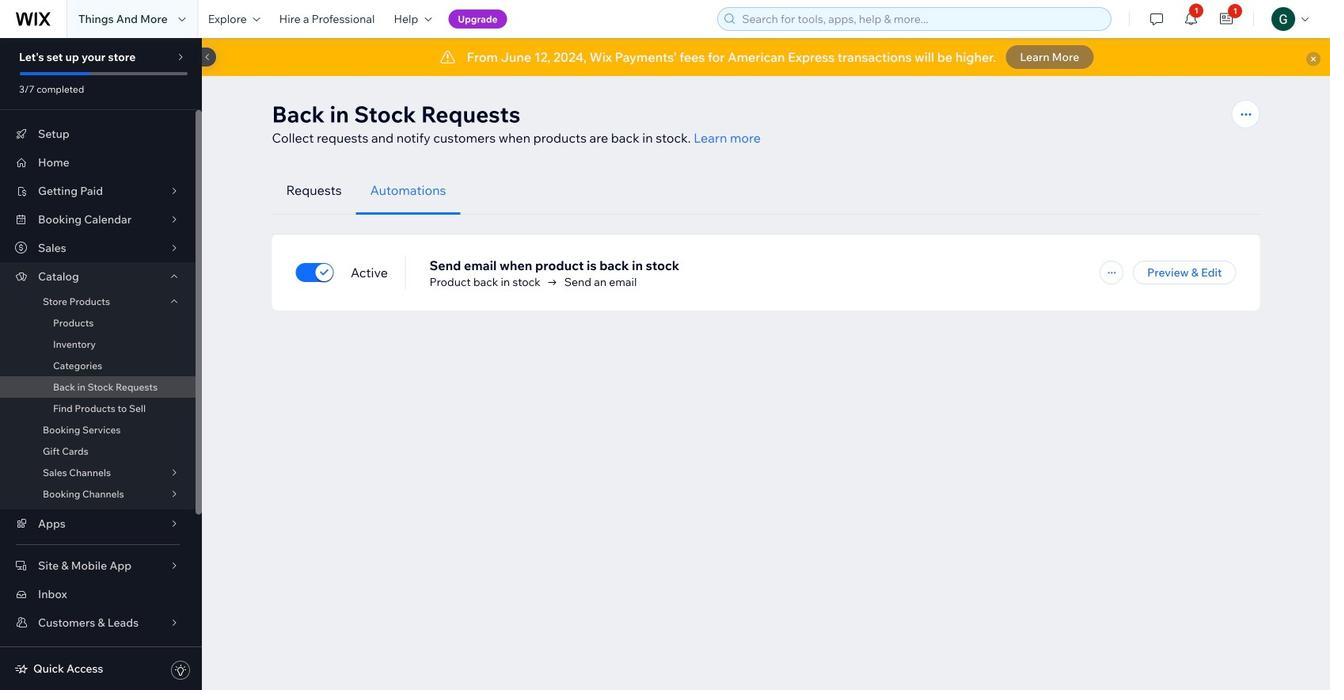 Task type: locate. For each thing, give the bounding box(es) containing it.
tab list
[[272, 166, 1261, 215]]

alert
[[202, 38, 1331, 76]]



Task type: describe. For each thing, give the bounding box(es) containing it.
sidebar element
[[0, 36, 216, 690]]

Search for tools, apps, help & more... field
[[738, 8, 1107, 30]]



Task type: vqa. For each thing, say whether or not it's contained in the screenshot.
19 Apps
no



